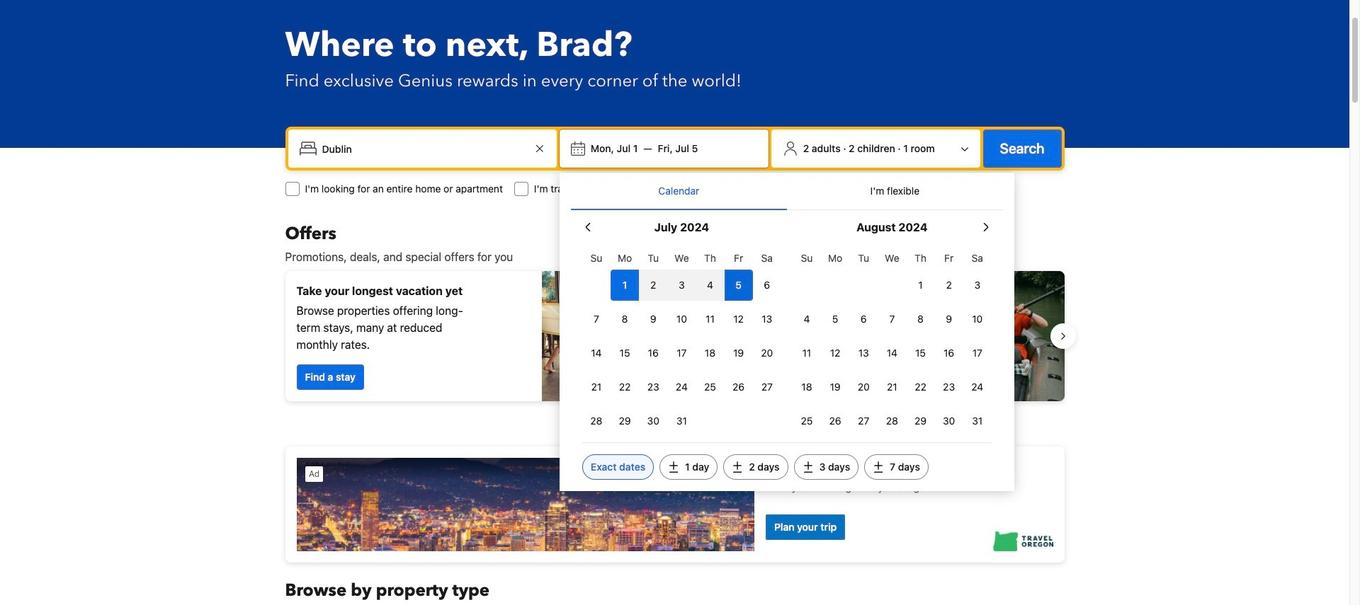 Task type: locate. For each thing, give the bounding box(es) containing it.
15 August 2024 checkbox
[[906, 338, 935, 369]]

20 August 2024 checkbox
[[850, 372, 878, 403]]

main content
[[274, 223, 1076, 606]]

0 horizontal spatial grid
[[582, 244, 781, 437]]

25 August 2024 checkbox
[[793, 406, 821, 437]]

24 July 2024 checkbox
[[668, 372, 696, 403]]

tab list
[[571, 173, 1003, 211]]

14 July 2024 checkbox
[[582, 338, 611, 369]]

21 July 2024 checkbox
[[582, 372, 611, 403]]

14 August 2024 checkbox
[[878, 338, 906, 369]]

cell
[[611, 267, 639, 301], [639, 267, 668, 301], [668, 267, 696, 301], [696, 267, 724, 301], [724, 267, 753, 301]]

19 July 2024 checkbox
[[724, 338, 753, 369]]

26 July 2024 checkbox
[[724, 372, 753, 403]]

1 horizontal spatial grid
[[793, 244, 992, 437]]

cell up 8 july 2024 checkbox
[[611, 267, 639, 301]]

7 July 2024 checkbox
[[582, 304, 611, 335]]

5 July 2024 checkbox
[[724, 270, 753, 301]]

29 July 2024 checkbox
[[611, 406, 639, 437]]

1 July 2024 checkbox
[[611, 270, 639, 301]]

22 August 2024 checkbox
[[906, 372, 935, 403]]

27 July 2024 checkbox
[[753, 372, 781, 403]]

19 August 2024 checkbox
[[821, 372, 850, 403]]

grid
[[582, 244, 781, 437], [793, 244, 992, 437]]

5 August 2024 checkbox
[[821, 304, 850, 335]]

11 July 2024 checkbox
[[696, 304, 724, 335]]

10 August 2024 checkbox
[[963, 304, 992, 335]]

13 July 2024 checkbox
[[753, 304, 781, 335]]

17 August 2024 checkbox
[[963, 338, 992, 369]]

30 August 2024 checkbox
[[935, 406, 963, 437]]

12 August 2024 checkbox
[[821, 338, 850, 369]]

3 August 2024 checkbox
[[963, 270, 992, 301]]

region
[[274, 266, 1076, 407]]

take your longest vacation yet image
[[542, 271, 669, 402]]

1 August 2024 checkbox
[[906, 270, 935, 301]]

8 July 2024 checkbox
[[611, 304, 639, 335]]

4 cell from the left
[[696, 267, 724, 301]]

20 July 2024 checkbox
[[753, 338, 781, 369]]

cell up 12 july 2024 checkbox
[[724, 267, 753, 301]]

cell up "11 july 2024" checkbox
[[696, 267, 724, 301]]

8 August 2024 checkbox
[[906, 304, 935, 335]]

11 August 2024 checkbox
[[793, 338, 821, 369]]

cell up 9 july 2024 option
[[639, 267, 668, 301]]

12 July 2024 checkbox
[[724, 304, 753, 335]]

3 July 2024 checkbox
[[668, 270, 696, 301]]

1 cell from the left
[[611, 267, 639, 301]]

cell up 10 july 2024 checkbox
[[668, 267, 696, 301]]

progress bar
[[666, 413, 683, 419]]

24 August 2024 checkbox
[[963, 372, 992, 403]]



Task type: describe. For each thing, give the bounding box(es) containing it.
23 July 2024 checkbox
[[639, 372, 668, 403]]

16 July 2024 checkbox
[[639, 338, 668, 369]]

3 cell from the left
[[668, 267, 696, 301]]

21 August 2024 checkbox
[[878, 372, 906, 403]]

15 July 2024 checkbox
[[611, 338, 639, 369]]

13 August 2024 checkbox
[[850, 338, 878, 369]]

23 August 2024 checkbox
[[935, 372, 963, 403]]

a young girl and woman kayak on a river image
[[680, 271, 1064, 402]]

advertisement element
[[285, 447, 1064, 563]]

17 July 2024 checkbox
[[668, 338, 696, 369]]

9 July 2024 checkbox
[[639, 304, 668, 335]]

10 July 2024 checkbox
[[668, 304, 696, 335]]

2 July 2024 checkbox
[[639, 270, 668, 301]]

Where are you going? field
[[316, 136, 531, 162]]

4 July 2024 checkbox
[[696, 270, 724, 301]]

7 August 2024 checkbox
[[878, 304, 906, 335]]

6 August 2024 checkbox
[[850, 304, 878, 335]]

16 August 2024 checkbox
[[935, 338, 963, 369]]

4 August 2024 checkbox
[[793, 304, 821, 335]]

26 August 2024 checkbox
[[821, 406, 850, 437]]

6 July 2024 checkbox
[[753, 270, 781, 301]]

1 grid from the left
[[582, 244, 781, 437]]

28 August 2024 checkbox
[[878, 406, 906, 437]]

29 August 2024 checkbox
[[906, 406, 935, 437]]

9 August 2024 checkbox
[[935, 304, 963, 335]]

27 August 2024 checkbox
[[850, 406, 878, 437]]

31 August 2024 checkbox
[[963, 406, 992, 437]]

2 grid from the left
[[793, 244, 992, 437]]

31 July 2024 checkbox
[[668, 406, 696, 437]]

30 July 2024 checkbox
[[639, 406, 668, 437]]

22 July 2024 checkbox
[[611, 372, 639, 403]]

18 July 2024 checkbox
[[696, 338, 724, 369]]

25 July 2024 checkbox
[[696, 372, 724, 403]]

2 August 2024 checkbox
[[935, 270, 963, 301]]

28 July 2024 checkbox
[[582, 406, 611, 437]]

2 cell from the left
[[639, 267, 668, 301]]

5 cell from the left
[[724, 267, 753, 301]]

18 August 2024 checkbox
[[793, 372, 821, 403]]



Task type: vqa. For each thing, say whether or not it's contained in the screenshot.
3 August 2024 Option
yes



